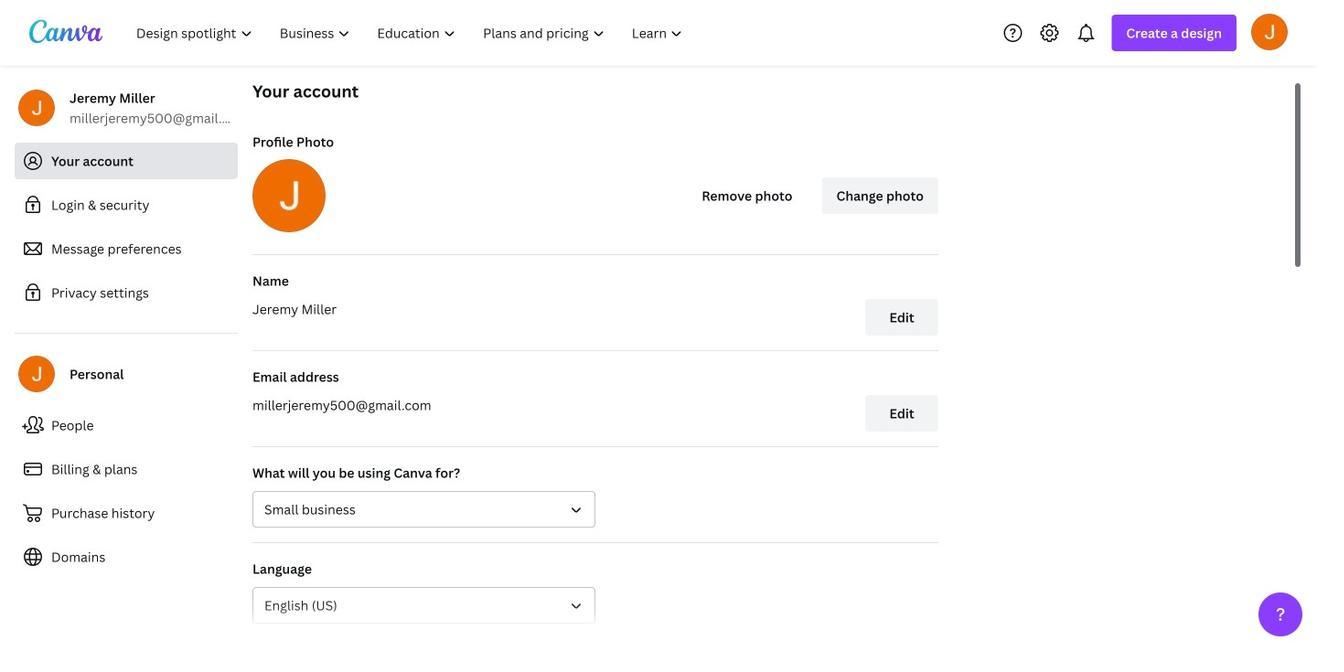 Task type: vqa. For each thing, say whether or not it's contained in the screenshot.
button on the bottom left of the page
yes



Task type: locate. For each thing, give the bounding box(es) containing it.
None button
[[252, 491, 595, 528]]



Task type: describe. For each thing, give the bounding box(es) containing it.
top level navigation element
[[124, 15, 698, 51]]

jeremy miller image
[[1251, 13, 1288, 50]]

Language: English (US) button
[[252, 587, 595, 624]]



